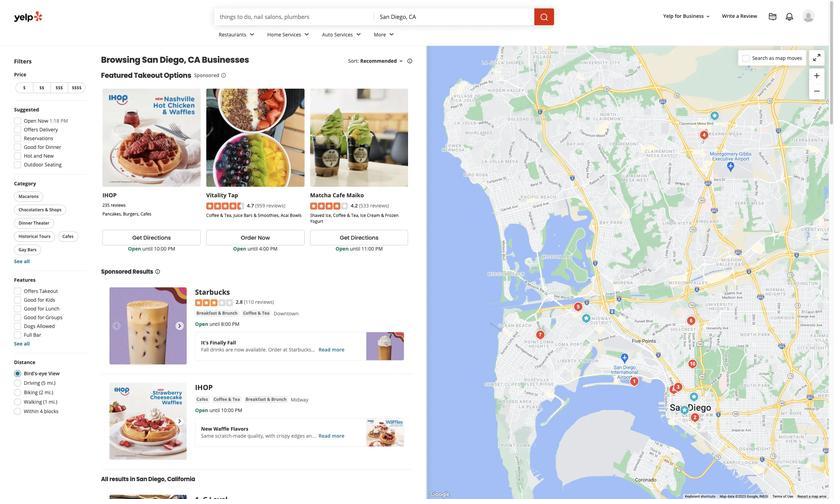 Task type: describe. For each thing, give the bounding box(es) containing it.
0 vertical spatial san
[[142, 54, 158, 66]]

data
[[728, 495, 735, 499]]

offers for offers delivery
[[24, 126, 38, 133]]

phil's bbq image
[[571, 300, 585, 314]]

reviews) right (110 at the left of page
[[255, 299, 274, 306]]

matcha cafe maiko image
[[708, 109, 722, 123]]

slideshow element for ihop
[[110, 383, 187, 461]]

gay
[[19, 247, 26, 253]]

0 horizontal spatial cafes button
[[58, 232, 78, 242]]

open inside group
[[24, 118, 36, 124]]

1 vertical spatial 10:00
[[221, 408, 234, 414]]

historical tours
[[19, 234, 51, 240]]

yelp for business
[[664, 13, 704, 19]]

terms of use link
[[773, 495, 793, 499]]

good for good for lunch
[[24, 306, 36, 312]]

zoom out image
[[813, 87, 821, 96]]

frozen
[[385, 213, 399, 219]]

16 chevron down v2 image
[[398, 58, 404, 64]]

ca
[[188, 54, 200, 66]]

coffee right cafes link
[[214, 397, 227, 403]]

tea for downtown
[[262, 310, 270, 316]]

$$$
[[56, 85, 63, 91]]

dinner theater button
[[14, 218, 54, 229]]

previous image for ihop
[[112, 418, 121, 426]]

ihop for ihop
[[195, 383, 213, 393]]

terms of use
[[773, 495, 793, 499]]

driving
[[24, 380, 40, 387]]

crispy
[[277, 433, 290, 440]]

browsing san diego, ca businesses
[[101, 54, 249, 66]]

report a map error link
[[798, 495, 827, 499]]

(959
[[255, 202, 265, 209]]

ihop for ihop 235 reviews pancakes, burgers, cafes
[[102, 192, 117, 199]]

available.
[[245, 347, 267, 353]]

map region
[[337, 9, 834, 500]]

view
[[48, 371, 60, 377]]

for for kids
[[38, 297, 44, 304]]

1 vertical spatial cafes button
[[195, 397, 209, 404]]

option group containing distance
[[12, 359, 87, 418]]

brunch for breakfast & brunch link to the top
[[222, 310, 238, 316]]

none field "near"
[[380, 13, 529, 21]]

coffee & tea for midway
[[214, 397, 240, 403]]

mi.) for walking (1 mi.)
[[49, 399, 57, 406]]

juice
[[234, 213, 243, 219]]

24 chevron down v2 image
[[303, 30, 311, 39]]

now for order
[[258, 234, 270, 242]]

coffee & tea button for midway
[[212, 397, 241, 404]]

recommended button
[[360, 58, 404, 64]]

mi.) for driving (5 mi.)
[[47, 380, 56, 387]]

for for business
[[675, 13, 682, 19]]

within 4 blocks
[[24, 409, 59, 415]]

today.
[[313, 347, 327, 353]]

0 vertical spatial bars
[[244, 213, 253, 219]]

read more for ihop
[[319, 433, 345, 440]]

waffle
[[213, 426, 229, 433]]

kids
[[46, 297, 55, 304]]

0 vertical spatial breakfast & brunch link
[[195, 310, 239, 317]]

1:18
[[50, 118, 59, 124]]

starbucks link
[[195, 288, 230, 297]]

vitality tap
[[206, 192, 238, 199]]

price group
[[14, 71, 87, 95]]

previous image for starbucks
[[112, 322, 121, 331]]

tea for midway
[[232, 397, 240, 403]]

1 horizontal spatial order
[[268, 347, 282, 353]]

16 chevron down v2 image
[[705, 14, 711, 19]]

breakfast & brunch button for breakfast & brunch link to the top
[[195, 310, 239, 317]]

open until 8:00 pm
[[195, 321, 240, 328]]

quality,
[[248, 433, 264, 440]]

takeout for featured
[[134, 71, 163, 80]]

chocolatiers & shops
[[19, 207, 61, 213]]

open up sponsored results
[[128, 246, 141, 252]]

& up open until 8:00 pm
[[218, 310, 221, 316]]

same
[[201, 433, 214, 440]]

& down 4.7
[[254, 213, 257, 219]]

search image
[[540, 13, 548, 21]]

1 horizontal spatial breakfast & brunch link
[[244, 397, 288, 404]]

1 vertical spatial ihop image
[[110, 383, 187, 461]]

inegi
[[760, 495, 768, 499]]

2 vertical spatial 16 info v2 image
[[155, 269, 160, 275]]

error
[[820, 495, 827, 499]]

breakfast for breakfast & brunch link to the top
[[197, 310, 217, 316]]

(110
[[244, 299, 254, 306]]

report a map error
[[798, 495, 827, 499]]

meze greek fusion image
[[688, 412, 702, 426]]

seating
[[45, 161, 62, 168]]

as
[[769, 55, 774, 61]]

1 horizontal spatial ihop link
[[195, 383, 213, 393]]

reviews) for get directions
[[370, 202, 389, 209]]

& left 'midway'
[[267, 397, 270, 403]]

8:00
[[221, 321, 231, 328]]

are
[[226, 347, 233, 353]]

downtown
[[274, 310, 299, 317]]

new inside group
[[44, 153, 54, 159]]

see all button for features
[[14, 341, 30, 347]]

1 horizontal spatial new
[[201, 426, 212, 433]]

queenstown public house image
[[671, 381, 685, 395]]

expand map image
[[813, 53, 821, 62]]

scratch-
[[215, 433, 233, 440]]

for for dinner
[[38, 144, 44, 151]]

directions for matcha cafe maiko
[[351, 234, 379, 242]]

starbucks image
[[687, 390, 701, 405]]

more
[[374, 31, 386, 38]]

water grill - san diego image
[[688, 411, 702, 425]]

keyboard
[[685, 495, 700, 499]]

in
[[130, 476, 135, 484]]

group containing features
[[12, 277, 87, 348]]

insides.
[[329, 433, 346, 440]]

map data ©2023 google, inegi
[[720, 495, 768, 499]]

sort:
[[348, 58, 359, 64]]

write a review
[[722, 13, 757, 19]]

bar
[[33, 332, 41, 339]]

reviews
[[111, 202, 126, 208]]

good for kids
[[24, 297, 55, 304]]

good for good for groups
[[24, 314, 36, 321]]

good for dinner
[[24, 144, 61, 151]]

bars inside 'button'
[[27, 247, 37, 253]]

1 vertical spatial san
[[136, 476, 147, 484]]

google image
[[429, 491, 452, 500]]

get directions for ihop
[[132, 234, 171, 242]]

report
[[798, 495, 808, 499]]

with
[[266, 433, 275, 440]]

ice
[[360, 213, 366, 219]]

map for error
[[812, 495, 819, 499]]

1 horizontal spatial starbucks
[[289, 347, 311, 353]]

auto services link
[[317, 25, 368, 46]]

gay bars button
[[14, 245, 41, 256]]

dogs allowed
[[24, 323, 55, 330]]

results
[[109, 476, 129, 484]]

yogurt
[[310, 219, 323, 225]]

get for matcha cafe maiko
[[340, 234, 350, 242]]

open until 11:00 pm
[[336, 246, 383, 252]]

snooze, an a.m. eatery image
[[684, 314, 698, 328]]

none field find
[[220, 13, 369, 21]]

acai
[[281, 213, 289, 219]]

open up it's
[[195, 321, 208, 328]]

all results in san diego, california
[[101, 476, 195, 484]]

takeout for offers
[[39, 288, 58, 295]]

24 chevron down v2 image for auto services
[[354, 30, 363, 39]]

Find text field
[[220, 13, 369, 21]]

starbucks image
[[110, 288, 187, 365]]

outdoor seating
[[24, 161, 62, 168]]

breakfast for rightmost breakfast & brunch link
[[246, 397, 266, 403]]

vitality
[[206, 192, 227, 199]]

fall drinks are now available. order at starbucks today.
[[201, 347, 327, 353]]

next image
[[175, 418, 184, 426]]

pancakes,
[[102, 211, 122, 217]]

king & queen cantina image
[[667, 383, 681, 397]]

auto
[[322, 31, 333, 38]]

keyboard shortcuts
[[685, 495, 716, 499]]

matcha
[[310, 192, 331, 199]]

see all for features
[[14, 341, 30, 347]]

$$ button
[[33, 82, 50, 93]]

order now link
[[206, 230, 305, 246]]

all for features
[[24, 341, 30, 347]]

cafes for leftmost cafes button
[[62, 234, 74, 240]]

new waffle flavors
[[201, 426, 248, 433]]

0 vertical spatial diego,
[[160, 54, 186, 66]]

made
[[233, 433, 246, 440]]

map
[[720, 495, 727, 499]]

more for ihop
[[332, 433, 345, 440]]

coffee down '4.7 star rating' image
[[206, 213, 219, 219]]

see for category
[[14, 258, 23, 265]]

delivery
[[39, 126, 58, 133]]

price
[[14, 71, 26, 78]]

get for ihop
[[132, 234, 142, 242]]

until for matcha cafe maiko
[[350, 246, 360, 252]]

& down 2.8 (110 reviews)
[[258, 310, 261, 316]]

tyler b. image
[[802, 9, 815, 22]]



Task type: vqa. For each thing, say whether or not it's contained in the screenshot.
the right Body
no



Task type: locate. For each thing, give the bounding box(es) containing it.
gay bars
[[19, 247, 37, 253]]

2 read more from the top
[[319, 433, 345, 440]]

coffee & tea button for downtown
[[242, 310, 271, 317]]

1 horizontal spatial dinner
[[46, 144, 61, 151]]

mi.) for biking (2 mi.)
[[45, 390, 53, 396]]

a right report
[[809, 495, 811, 499]]

group containing suggested
[[12, 106, 87, 171]]

options
[[164, 71, 191, 80]]

1 see all button from the top
[[14, 258, 30, 265]]

tea, inside the shaved ice, coffee & tea, ice cream & frozen yogurt
[[351, 213, 359, 219]]

read more for starbucks
[[319, 347, 345, 353]]

order up open until 4:00 pm
[[241, 234, 257, 242]]

0 horizontal spatial cafes
[[62, 234, 74, 240]]

1 horizontal spatial tea
[[262, 310, 270, 316]]

1 vertical spatial offers
[[24, 288, 38, 295]]

get directions link
[[102, 230, 201, 246], [310, 230, 408, 246]]

0 horizontal spatial ihop link
[[102, 192, 117, 199]]

more
[[332, 347, 345, 353], [332, 433, 345, 440]]

san
[[142, 54, 158, 66], [136, 476, 147, 484]]

1 vertical spatial mi.)
[[45, 390, 53, 396]]

san up featured takeout options
[[142, 54, 158, 66]]

get directions link for matcha cafe maiko
[[310, 230, 408, 246]]

4.2
[[351, 202, 358, 209]]

16 info v2 image
[[407, 58, 413, 64], [221, 73, 226, 78], [155, 269, 160, 275]]

reservations
[[24, 135, 53, 142]]

offers
[[24, 126, 38, 133], [24, 288, 38, 295]]

1 horizontal spatial sponsored
[[194, 72, 219, 79]]

option group
[[12, 359, 87, 418]]

coffee & tea link down 2.8 (110 reviews)
[[242, 310, 271, 317]]

for down good for lunch
[[38, 314, 44, 321]]

for inside yelp for business button
[[675, 13, 682, 19]]

& inside group
[[45, 207, 48, 213]]

16 info v2 image for featured takeout options
[[221, 73, 226, 78]]

2 24 chevron down v2 image from the left
[[354, 30, 363, 39]]

diego, left california
[[148, 476, 166, 484]]

see all for category
[[14, 258, 30, 265]]

more right today.
[[332, 347, 345, 353]]

0 vertical spatial and
[[33, 153, 42, 159]]

yelp
[[664, 13, 674, 19]]

0 vertical spatial more
[[332, 347, 345, 353]]

& right cafes link
[[228, 397, 231, 403]]

fall
[[227, 340, 236, 346], [201, 347, 209, 353]]

1 horizontal spatial and
[[306, 433, 315, 440]]

1 vertical spatial coffee & tea button
[[212, 397, 241, 404]]

16 info v2 image right results
[[155, 269, 160, 275]]

1 read from the top
[[319, 347, 331, 353]]

offers takeout
[[24, 288, 58, 295]]

24 chevron down v2 image for restaurants
[[248, 30, 256, 39]]

takeout
[[134, 71, 163, 80], [39, 288, 58, 295]]

offers for offers takeout
[[24, 288, 38, 295]]

open down cafes link
[[195, 408, 208, 414]]

coffee & tea button down 2.8 (110 reviews)
[[242, 310, 271, 317]]

24 chevron down v2 image right restaurants
[[248, 30, 256, 39]]

coffee inside the shaved ice, coffee & tea, ice cream & frozen yogurt
[[333, 213, 346, 219]]

1 vertical spatial new
[[201, 426, 212, 433]]

(1
[[43, 399, 47, 406]]

services right auto
[[334, 31, 353, 38]]

1 horizontal spatial none field
[[380, 13, 529, 21]]

walking (1 mi.)
[[24, 399, 57, 406]]

$$
[[39, 85, 44, 91]]

3 good from the top
[[24, 306, 36, 312]]

good up dogs
[[24, 314, 36, 321]]

good for good for dinner
[[24, 144, 36, 151]]

directions
[[143, 234, 171, 242], [351, 234, 379, 242]]

2 services from the left
[[334, 31, 353, 38]]

24 chevron down v2 image inside auto services link
[[354, 30, 363, 39]]

get directions link down the shaved ice, coffee & tea, ice cream & frozen yogurt
[[310, 230, 408, 246]]

0 vertical spatial breakfast & brunch button
[[195, 310, 239, 317]]

group
[[809, 68, 825, 99], [12, 106, 87, 171], [13, 180, 87, 265], [12, 277, 87, 348]]

diego, up options
[[160, 54, 186, 66]]

1 offers from the top
[[24, 126, 38, 133]]

coffee & tea link for midway
[[212, 397, 241, 404]]

previous image
[[112, 322, 121, 331], [112, 418, 121, 426]]

2 more from the top
[[332, 433, 345, 440]]

16 info v2 image down businesses
[[221, 73, 226, 78]]

coffee & tea down 2.8 (110 reviews)
[[243, 310, 270, 316]]

0 horizontal spatial breakfast & brunch link
[[195, 310, 239, 317]]

1 horizontal spatial services
[[334, 31, 353, 38]]

$
[[23, 85, 26, 91]]

2 read from the top
[[319, 433, 331, 440]]

shops
[[49, 207, 61, 213]]

24 chevron down v2 image for more
[[388, 30, 396, 39]]

0 vertical spatial see
[[14, 258, 23, 265]]

dinner up historical
[[19, 220, 32, 226]]

see all button down full
[[14, 341, 30, 347]]

see
[[14, 258, 23, 265], [14, 341, 23, 347]]

all down full
[[24, 341, 30, 347]]

0 vertical spatial brunch
[[222, 310, 238, 316]]

1 see all from the top
[[14, 258, 30, 265]]

ihop link up cafes link
[[195, 383, 213, 393]]

moves
[[787, 55, 802, 61]]

review
[[741, 13, 757, 19]]

brunch for rightmost breakfast & brunch link
[[271, 397, 287, 403]]

2 vertical spatial cafes
[[197, 397, 208, 403]]

1 get from the left
[[132, 234, 142, 242]]

mi.) right (5
[[47, 380, 56, 387]]

4 good from the top
[[24, 314, 36, 321]]

cafes for the bottommost cafes button
[[197, 397, 208, 403]]

open left '11:00'
[[336, 246, 349, 252]]

1 vertical spatial previous image
[[112, 418, 121, 426]]

results
[[133, 268, 153, 276]]

mi.) right (1
[[49, 399, 57, 406]]

1 read more from the top
[[319, 347, 345, 353]]

1 vertical spatial see
[[14, 341, 23, 347]]

projects image
[[769, 13, 777, 21]]

Near text field
[[380, 13, 529, 21]]

breakfast & brunch for rightmost breakfast & brunch link
[[246, 397, 287, 403]]

1 horizontal spatial breakfast & brunch button
[[244, 397, 288, 404]]

2 good from the top
[[24, 297, 36, 304]]

until up results
[[142, 246, 153, 252]]

breakfast & brunch for breakfast & brunch link to the top
[[197, 310, 238, 316]]

cesarina image
[[534, 328, 548, 342]]

for down 'good for kids'
[[38, 306, 44, 312]]

for for groups
[[38, 314, 44, 321]]

restaurants
[[219, 31, 246, 38]]

auto services
[[322, 31, 353, 38]]

map for moves
[[776, 55, 786, 61]]

bars
[[244, 213, 253, 219], [27, 247, 37, 253]]

cafes link
[[195, 397, 209, 404]]

4
[[40, 409, 43, 415]]

0 vertical spatial all
[[24, 258, 30, 265]]

0 vertical spatial order
[[241, 234, 257, 242]]

sponsored
[[194, 72, 219, 79], [101, 268, 131, 276]]

open now 1:18 pm
[[24, 118, 68, 124]]

reviews) for order now
[[266, 202, 285, 209]]

get
[[132, 234, 142, 242], [340, 234, 350, 242]]

open down suggested
[[24, 118, 36, 124]]

0 horizontal spatial ihop image
[[110, 383, 187, 461]]

lunch
[[46, 306, 60, 312]]

2 all from the top
[[24, 341, 30, 347]]

1 horizontal spatial coffee & tea link
[[242, 310, 271, 317]]

brunch left 'midway'
[[271, 397, 287, 403]]

2 get from the left
[[340, 234, 350, 242]]

coffee & tea for downtown
[[243, 310, 270, 316]]

for for lunch
[[38, 306, 44, 312]]

sponsored for sponsored
[[194, 72, 219, 79]]

0 horizontal spatial sponsored
[[101, 268, 131, 276]]

0 vertical spatial breakfast
[[197, 310, 217, 316]]

starbucks up "2.8 star rating" image
[[195, 288, 230, 297]]

1 vertical spatial sponsored
[[101, 268, 131, 276]]

0 vertical spatial 10:00
[[154, 246, 167, 252]]

breakfast & brunch link up open until 8:00 pm
[[195, 310, 239, 317]]

1 more from the top
[[332, 347, 345, 353]]

1 tea, from the left
[[224, 213, 232, 219]]

1 all from the top
[[24, 258, 30, 265]]

cafes button
[[58, 232, 78, 242], [195, 397, 209, 404]]

0 horizontal spatial map
[[776, 55, 786, 61]]

cucina urbana image
[[686, 357, 700, 372]]

& left ice
[[347, 213, 350, 219]]

dinner
[[46, 144, 61, 151], [19, 220, 32, 226]]

0 horizontal spatial dinner
[[19, 220, 32, 226]]

read
[[319, 347, 331, 353], [319, 433, 331, 440]]

1 horizontal spatial get
[[340, 234, 350, 242]]

sponsored for sponsored results
[[101, 268, 131, 276]]

filters
[[14, 58, 32, 65]]

2.8
[[236, 299, 243, 306]]

see all down gay
[[14, 258, 30, 265]]

2 none field from the left
[[380, 13, 529, 21]]

good
[[24, 144, 36, 151], [24, 297, 36, 304], [24, 306, 36, 312], [24, 314, 36, 321]]

all for category
[[24, 258, 30, 265]]

distance
[[14, 359, 35, 366]]

home services link
[[262, 25, 317, 46]]

takeout inside group
[[39, 288, 58, 295]]

1 get directions from the left
[[132, 234, 171, 242]]

1 vertical spatial ihop link
[[195, 383, 213, 393]]

2 see from the top
[[14, 341, 23, 347]]

1 vertical spatial coffee & tea
[[214, 397, 240, 403]]

©2023
[[736, 495, 746, 499]]

4.2 (533 reviews)
[[351, 202, 389, 209]]

0 vertical spatial mi.)
[[47, 380, 56, 387]]

good for good for kids
[[24, 297, 36, 304]]

for up hot and new
[[38, 144, 44, 151]]

2 offers from the top
[[24, 288, 38, 295]]

0 horizontal spatial breakfast
[[197, 310, 217, 316]]

1 horizontal spatial get directions link
[[310, 230, 408, 246]]

1 vertical spatial and
[[306, 433, 315, 440]]

1 none field from the left
[[220, 13, 369, 21]]

and up outdoor
[[33, 153, 42, 159]]

breakfast down "2.8 star rating" image
[[197, 310, 217, 316]]

0 vertical spatial slideshow element
[[110, 288, 187, 365]]

0 vertical spatial coffee & tea link
[[242, 310, 271, 317]]

ihop inside ihop 235 reviews pancakes, burgers, cafes
[[102, 192, 117, 199]]

now
[[38, 118, 48, 124], [258, 234, 270, 242]]

1 good from the top
[[24, 144, 36, 151]]

for down offers takeout
[[38, 297, 44, 304]]

featured
[[101, 71, 133, 80]]

until up waffle
[[210, 408, 220, 414]]

breakfast & brunch button left 'midway'
[[244, 397, 288, 404]]

terms
[[773, 495, 783, 499]]

until left 4:00
[[248, 246, 258, 252]]

16 info v2 image right 16 chevron down v2 icon
[[407, 58, 413, 64]]

coffee down (110 at the left of page
[[243, 310, 257, 316]]

24 chevron down v2 image right auto services
[[354, 30, 363, 39]]

tea, left ice
[[351, 213, 359, 219]]

more link
[[368, 25, 402, 46]]

2 vertical spatial mi.)
[[49, 399, 57, 406]]

notifications image
[[786, 13, 794, 21]]

next image
[[175, 322, 184, 331]]

a right 'write'
[[736, 13, 739, 19]]

4.2 star rating image
[[310, 203, 348, 210]]

None field
[[220, 13, 369, 21], [380, 13, 529, 21]]

1 horizontal spatial bars
[[244, 213, 253, 219]]

sponsored down ca
[[194, 72, 219, 79]]

0 vertical spatial takeout
[[134, 71, 163, 80]]

0 horizontal spatial services
[[283, 31, 301, 38]]

reviews) up smoothies,
[[266, 202, 285, 209]]

1 horizontal spatial ihop
[[195, 383, 213, 393]]

2 slideshow element from the top
[[110, 383, 187, 461]]

1 see from the top
[[14, 258, 23, 265]]

0 vertical spatial coffee & tea
[[243, 310, 270, 316]]

1 horizontal spatial ihop image
[[579, 312, 594, 326]]

0 vertical spatial offers
[[24, 126, 38, 133]]

zoom in image
[[813, 71, 821, 80]]

until for vitality tap
[[248, 246, 258, 252]]

&
[[45, 207, 48, 213], [220, 213, 223, 219], [254, 213, 257, 219], [347, 213, 350, 219], [381, 213, 384, 219], [218, 310, 221, 316], [258, 310, 261, 316], [228, 397, 231, 403], [267, 397, 270, 403]]

starbucks right at
[[289, 347, 311, 353]]

2 see all from the top
[[14, 341, 30, 347]]

1 vertical spatial now
[[258, 234, 270, 242]]

0 horizontal spatial tea
[[232, 397, 240, 403]]

0 vertical spatial cafes
[[141, 211, 151, 217]]

1 vertical spatial fall
[[201, 347, 209, 353]]

ihop up 235
[[102, 192, 117, 199]]

2.8 (110 reviews)
[[236, 299, 274, 306]]

c level image
[[628, 375, 642, 389]]

brunch up 8:00
[[222, 310, 238, 316]]

0 horizontal spatial fall
[[201, 347, 209, 353]]

cafes inside ihop 235 reviews pancakes, burgers, cafes
[[141, 211, 151, 217]]

directions for ihop
[[143, 234, 171, 242]]

breakfast & brunch button for rightmost breakfast & brunch link
[[244, 397, 288, 404]]

24 chevron down v2 image inside restaurants link
[[248, 30, 256, 39]]

tap
[[228, 192, 238, 199]]

map right the as
[[776, 55, 786, 61]]

0 horizontal spatial order
[[241, 234, 257, 242]]

bird's-
[[24, 371, 39, 377]]

1 slideshow element from the top
[[110, 288, 187, 365]]

offers up reservations
[[24, 126, 38, 133]]

2 get directions from the left
[[340, 234, 379, 242]]

tea up flavors on the bottom
[[232, 397, 240, 403]]

more right fluffy in the bottom left of the page
[[332, 433, 345, 440]]

1 vertical spatial open until 10:00 pm
[[195, 408, 242, 414]]

until left 8:00
[[210, 321, 220, 328]]

steamy piggy image
[[697, 128, 711, 142]]

get directions down the burgers,
[[132, 234, 171, 242]]

16 info v2 image for browsing san diego, ca businesses
[[407, 58, 413, 64]]

reviews)
[[266, 202, 285, 209], [370, 202, 389, 209], [255, 299, 274, 306]]

0 horizontal spatial takeout
[[39, 288, 58, 295]]

get directions for matcha cafe maiko
[[340, 234, 379, 242]]

services left 24 chevron down v2 icon
[[283, 31, 301, 38]]

user actions element
[[658, 9, 825, 52]]

0 horizontal spatial breakfast & brunch
[[197, 310, 238, 316]]

1 directions from the left
[[143, 234, 171, 242]]

0 horizontal spatial coffee & tea button
[[212, 397, 241, 404]]

1 services from the left
[[283, 31, 301, 38]]

4.7 star rating image
[[206, 203, 244, 210]]

1 horizontal spatial 24 chevron down v2 image
[[354, 30, 363, 39]]

recommended
[[360, 58, 397, 64]]

biking (2 mi.)
[[24, 390, 53, 396]]

flavors
[[231, 426, 248, 433]]

coffee & tea
[[243, 310, 270, 316], [214, 397, 240, 403]]

1 horizontal spatial cafes button
[[195, 397, 209, 404]]

outdoor
[[24, 161, 43, 168]]

see up distance
[[14, 341, 23, 347]]

a for report
[[809, 495, 811, 499]]

0 vertical spatial see all
[[14, 258, 30, 265]]

see all down full
[[14, 341, 30, 347]]

within
[[24, 409, 39, 415]]

0 horizontal spatial coffee & tea link
[[212, 397, 241, 404]]

offers delivery
[[24, 126, 58, 133]]

1 horizontal spatial coffee & tea
[[243, 310, 270, 316]]

0 vertical spatial read more
[[319, 347, 345, 353]]

see for features
[[14, 341, 23, 347]]

1 horizontal spatial cafes
[[141, 211, 151, 217]]

& right cream
[[381, 213, 384, 219]]

sponsored results
[[101, 268, 153, 276]]

order left at
[[268, 347, 282, 353]]

1 vertical spatial takeout
[[39, 288, 58, 295]]

0 vertical spatial a
[[736, 13, 739, 19]]

bird's-eye view
[[24, 371, 60, 377]]

read for starbucks
[[319, 347, 331, 353]]

2 see all button from the top
[[14, 341, 30, 347]]

2 get directions link from the left
[[310, 230, 408, 246]]

0 vertical spatial starbucks
[[195, 288, 230, 297]]

cafe
[[333, 192, 345, 199]]

24 chevron down v2 image
[[248, 30, 256, 39], [354, 30, 363, 39], [388, 30, 396, 39]]

all
[[101, 476, 108, 484]]

None search field
[[214, 8, 555, 25]]

sponsored left results
[[101, 268, 131, 276]]

business
[[683, 13, 704, 19]]

see down gay
[[14, 258, 23, 265]]

vitality tap image
[[678, 404, 692, 418]]

ihop link up 235
[[102, 192, 117, 199]]

search as map moves
[[752, 55, 802, 61]]

now
[[234, 347, 244, 353]]

fluffy
[[316, 433, 328, 440]]

tea down 2.8 (110 reviews)
[[262, 310, 270, 316]]

$$$ button
[[50, 82, 68, 93]]

24 chevron down v2 image inside more link
[[388, 30, 396, 39]]

3 24 chevron down v2 image from the left
[[388, 30, 396, 39]]

breakfast & brunch left 'midway'
[[246, 397, 287, 403]]

coffee & tea button right cafes link
[[212, 397, 241, 404]]

bars right 'juice'
[[244, 213, 253, 219]]

browsing
[[101, 54, 140, 66]]

services for auto services
[[334, 31, 353, 38]]

get down the burgers,
[[132, 234, 142, 242]]

ihop image
[[579, 312, 594, 326], [110, 383, 187, 461]]

reviews) up cream
[[370, 202, 389, 209]]

featured takeout options
[[101, 71, 191, 80]]

(533
[[359, 202, 369, 209]]

walking
[[24, 399, 42, 406]]

0 vertical spatial tea
[[262, 310, 270, 316]]

group containing category
[[13, 180, 87, 265]]

1 24 chevron down v2 image from the left
[[248, 30, 256, 39]]

burgers,
[[123, 211, 139, 217]]

new up same at left
[[201, 426, 212, 433]]

1 horizontal spatial coffee & tea button
[[242, 310, 271, 317]]

2 tea, from the left
[[351, 213, 359, 219]]

coffee & tea right cafes link
[[214, 397, 240, 403]]

coffee right ice, at the top of the page
[[333, 213, 346, 219]]

now for open
[[38, 118, 48, 124]]

now inside group
[[38, 118, 48, 124]]

all
[[24, 258, 30, 265], [24, 341, 30, 347]]

get directions link for ihop
[[102, 230, 201, 246]]

0 vertical spatial map
[[776, 55, 786, 61]]

good down offers takeout
[[24, 297, 36, 304]]

good up hot
[[24, 144, 36, 151]]

1 vertical spatial ihop
[[195, 383, 213, 393]]

open down order now
[[233, 246, 246, 252]]

good down 'good for kids'
[[24, 306, 36, 312]]

2 horizontal spatial 16 info v2 image
[[407, 58, 413, 64]]

historical
[[19, 234, 38, 240]]

tea, left 'juice'
[[224, 213, 232, 219]]

dinner up hot and new
[[46, 144, 61, 151]]

matcha cafe maiko
[[310, 192, 364, 199]]

0 vertical spatial coffee & tea button
[[242, 310, 271, 317]]

2 horizontal spatial cafes
[[197, 397, 208, 403]]

1 horizontal spatial a
[[809, 495, 811, 499]]

0 horizontal spatial none field
[[220, 13, 369, 21]]

takeout up kids
[[39, 288, 58, 295]]

0 vertical spatial ihop image
[[579, 312, 594, 326]]

cafes inside group
[[62, 234, 74, 240]]

bars right gay
[[27, 247, 37, 253]]

24 chevron down v2 image right more at the left top
[[388, 30, 396, 39]]

good for groups
[[24, 314, 63, 321]]

new up seating
[[44, 153, 54, 159]]

1 horizontal spatial directions
[[351, 234, 379, 242]]

edges
[[291, 433, 305, 440]]

0 vertical spatial open until 10:00 pm
[[128, 246, 175, 252]]

dinner inside 'button'
[[19, 220, 32, 226]]

get directions
[[132, 234, 171, 242], [340, 234, 379, 242]]

read for ihop
[[319, 433, 331, 440]]

0 horizontal spatial tea,
[[224, 213, 232, 219]]

2 previous image from the top
[[112, 418, 121, 426]]

slideshow element for starbucks
[[110, 288, 187, 365]]

breakfast & brunch button up open until 8:00 pm
[[195, 310, 239, 317]]

fall up are
[[227, 340, 236, 346]]

map
[[776, 55, 786, 61], [812, 495, 819, 499]]

and left fluffy in the bottom left of the page
[[306, 433, 315, 440]]

slideshow element
[[110, 288, 187, 365], [110, 383, 187, 461]]

pm inside group
[[61, 118, 68, 124]]

1 vertical spatial see all button
[[14, 341, 30, 347]]

use
[[787, 495, 793, 499]]

2 directions from the left
[[351, 234, 379, 242]]

coffee & tea link right cafes link
[[212, 397, 241, 404]]

2.8 star rating image
[[195, 300, 233, 307]]

get directions up open until 11:00 pm
[[340, 234, 379, 242]]

11:00
[[362, 246, 374, 252]]

coffee & tea link for downtown
[[242, 310, 271, 317]]

1 horizontal spatial brunch
[[271, 397, 287, 403]]

offers up 'good for kids'
[[24, 288, 38, 295]]

tours
[[39, 234, 51, 240]]

for right yelp
[[675, 13, 682, 19]]

0 vertical spatial fall
[[227, 340, 236, 346]]

1 vertical spatial cafes
[[62, 234, 74, 240]]

0 horizontal spatial now
[[38, 118, 48, 124]]

san right in
[[136, 476, 147, 484]]

services for home services
[[283, 31, 301, 38]]

see all button for category
[[14, 258, 30, 265]]

dogs
[[24, 323, 35, 330]]

1 horizontal spatial open until 10:00 pm
[[195, 408, 242, 414]]

breakfast & brunch down "2.8 star rating" image
[[197, 310, 238, 316]]

a for write
[[736, 13, 739, 19]]

0 vertical spatial read
[[319, 347, 331, 353]]

business categories element
[[213, 25, 815, 46]]

until for ihop
[[142, 246, 153, 252]]

0 horizontal spatial get directions link
[[102, 230, 201, 246]]

get up open until 11:00 pm
[[340, 234, 350, 242]]

1 previous image from the top
[[112, 322, 121, 331]]

& down '4.7 star rating' image
[[220, 213, 223, 219]]

businesses
[[202, 54, 249, 66]]

order
[[241, 234, 257, 242], [268, 347, 282, 353]]

1 get directions link from the left
[[102, 230, 201, 246]]

breakfast & brunch link left 'midway'
[[244, 397, 288, 404]]

1 vertical spatial diego,
[[148, 476, 166, 484]]

google,
[[747, 495, 759, 499]]

1 vertical spatial breakfast
[[246, 397, 266, 403]]

more for starbucks
[[332, 347, 345, 353]]

and inside group
[[33, 153, 42, 159]]



